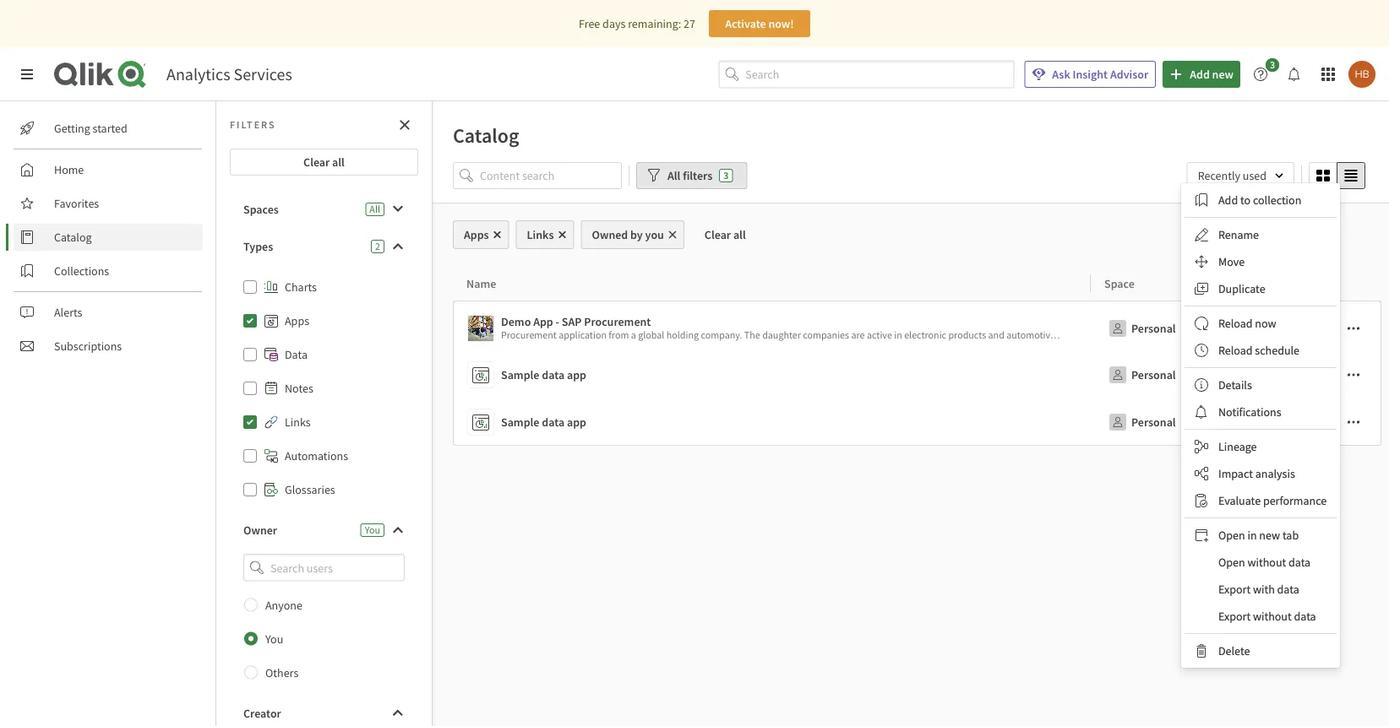 Task type: describe. For each thing, give the bounding box(es) containing it.
27
[[684, 16, 696, 31]]

bw
[[1335, 329, 1349, 342]]

export for export with data
[[1219, 582, 1251, 598]]

switch view group
[[1309, 162, 1366, 189]]

in inside demo app - sap procurement procurement application from a global holding company. the daughter companies are active in electronic products and automotive to chemicals and pharmaceutical etc. the data comes from a sap bw system.
[[894, 329, 902, 342]]

charts
[[285, 280, 317, 295]]

comes
[[1257, 329, 1285, 342]]

evaluate performance
[[1219, 494, 1327, 509]]

close sidebar menu image
[[20, 68, 34, 81]]

sample data app button for personal cell associated with 2nd cell
[[467, 358, 1084, 392]]

1 vertical spatial clear all
[[705, 227, 746, 243]]

companies
[[803, 329, 849, 342]]

space
[[1105, 276, 1135, 291]]

filters region
[[433, 159, 1389, 203]]

impact analysis button
[[1185, 461, 1337, 488]]

catalog link
[[14, 224, 203, 251]]

you inside owner option group
[[265, 632, 283, 647]]

you
[[645, 227, 664, 243]]

sample for personal cell associated with 2nd cell
[[501, 368, 540, 383]]

chemicals
[[1068, 329, 1112, 342]]

personal button for personal cell associated with 1st cell from the bottom of the page
[[1105, 409, 1180, 436]]

active
[[867, 329, 892, 342]]

others
[[265, 666, 299, 681]]

open without data link
[[1185, 549, 1337, 576]]

2 the from the left
[[1218, 329, 1234, 342]]

activate now! link
[[709, 10, 810, 37]]

open for open without data
[[1219, 555, 1246, 570]]

add to collection
[[1219, 193, 1302, 208]]

recently used image
[[1187, 162, 1295, 189]]

electronic
[[904, 329, 947, 342]]

impact
[[1219, 467, 1253, 482]]

1 the from the left
[[744, 329, 760, 342]]

data inside demo app - sap procurement procurement application from a global holding company. the daughter companies are active in electronic products and automotive to chemicals and pharmaceutical etc. the data comes from a sap bw system.
[[1236, 329, 1255, 342]]

export with data
[[1219, 582, 1300, 598]]

personal button for personal cell associated with 2nd cell
[[1105, 362, 1180, 389]]

demo
[[501, 314, 531, 330]]

notifications
[[1219, 405, 1282, 420]]

system.
[[1351, 329, 1383, 342]]

qlik sense app image
[[468, 316, 494, 341]]

owned by you
[[592, 227, 664, 243]]

schedule
[[1255, 343, 1300, 358]]

home link
[[14, 156, 203, 183]]

1 vertical spatial links
[[285, 415, 311, 430]]

to inside demo app - sap procurement procurement application from a global holding company. the daughter companies are active in electronic products and automotive to chemicals and pharmaceutical etc. the data comes from a sap bw system.
[[1058, 329, 1066, 342]]

company.
[[701, 329, 742, 342]]

move
[[1219, 254, 1245, 270]]

performance
[[1263, 494, 1327, 509]]

open for open in new tab
[[1219, 528, 1246, 543]]

creator button
[[230, 700, 418, 727]]

owned by you button
[[581, 221, 684, 249]]

2
[[375, 240, 380, 253]]

reload for reload now
[[1219, 316, 1253, 331]]

sample data app for personal cell associated with 1st cell from the bottom of the page
[[501, 415, 587, 430]]

rename
[[1219, 227, 1259, 243]]

ask insight advisor button
[[1025, 61, 1156, 88]]

0 vertical spatial you
[[365, 524, 380, 537]]

free
[[579, 16, 600, 31]]

automotive
[[1007, 329, 1056, 342]]

now!
[[769, 16, 794, 31]]

apps inside button
[[464, 227, 489, 243]]

glossaries
[[285, 483, 335, 498]]

etc.
[[1201, 329, 1216, 342]]

sample data app button for personal cell associated with 1st cell from the bottom of the page
[[467, 406, 1084, 439]]

3
[[724, 169, 729, 182]]

export without data button
[[1185, 603, 1337, 631]]

in inside open in new tab 'link'
[[1248, 528, 1257, 543]]

Search text field
[[746, 61, 1014, 88]]

lineage button
[[1185, 434, 1337, 461]]

1 horizontal spatial catalog
[[453, 123, 519, 148]]

0 horizontal spatial clear all
[[303, 155, 345, 170]]

open in new tab
[[1219, 528, 1299, 543]]

owned
[[592, 227, 628, 243]]

new
[[1260, 528, 1281, 543]]

alerts
[[54, 305, 82, 320]]

collection
[[1253, 193, 1302, 208]]

Content search text field
[[480, 162, 622, 189]]

types
[[243, 239, 273, 254]]

advisor
[[1111, 67, 1149, 82]]

daughter
[[762, 329, 801, 342]]

reload schedule button
[[1185, 337, 1337, 364]]

add
[[1219, 193, 1238, 208]]

rename button
[[1185, 221, 1337, 248]]

reload now
[[1219, 316, 1277, 331]]

1 horizontal spatial procurement
[[584, 314, 651, 330]]

evaluate
[[1219, 494, 1261, 509]]

started
[[93, 121, 127, 136]]

export with data button
[[1185, 576, 1337, 603]]

all filters
[[668, 168, 713, 183]]

1 and from the left
[[989, 329, 1005, 342]]

duplicate button
[[1185, 276, 1337, 303]]

remaining:
[[628, 16, 681, 31]]

analysis
[[1256, 467, 1295, 482]]

personal cell for 2nd cell
[[1091, 352, 1280, 399]]

navigation pane element
[[0, 108, 216, 367]]

creator
[[243, 706, 281, 721]]

1 vertical spatial apps
[[285, 314, 309, 329]]

to inside button
[[1241, 193, 1251, 208]]

reload now button
[[1185, 310, 1337, 337]]

notifications button
[[1185, 399, 1337, 426]]

automations
[[285, 449, 348, 464]]

days
[[603, 16, 626, 31]]

links inside button
[[527, 227, 554, 243]]

services
[[234, 64, 292, 85]]

notes
[[285, 381, 313, 396]]

searchbar element
[[719, 61, 1014, 88]]

more actions image
[[1347, 416, 1361, 429]]

export without data
[[1219, 609, 1316, 625]]

0 horizontal spatial sap
[[562, 314, 582, 330]]



Task type: vqa. For each thing, say whether or not it's contained in the screenshot.
bottom APPS
yes



Task type: locate. For each thing, give the bounding box(es) containing it.
now
[[1255, 316, 1277, 331]]

1 vertical spatial sample data app
[[501, 415, 587, 430]]

cell right now
[[1280, 301, 1382, 352]]

activate
[[725, 16, 766, 31]]

1 open from the top
[[1219, 528, 1246, 543]]

personal cell
[[1091, 301, 1280, 352], [1091, 352, 1280, 399], [1091, 399, 1280, 446]]

application
[[559, 329, 607, 342]]

1 personal button from the top
[[1105, 315, 1180, 342]]

1 horizontal spatial a
[[1309, 329, 1314, 342]]

1 vertical spatial export
[[1219, 609, 1251, 625]]

1 vertical spatial personal button
[[1105, 362, 1180, 389]]

0 vertical spatial app
[[567, 368, 587, 383]]

menu containing add to collection
[[1182, 183, 1341, 669]]

2 sample data app from the top
[[501, 415, 587, 430]]

impact analysis
[[1219, 467, 1295, 482]]

add to collection button
[[1185, 187, 1337, 214]]

catalog inside navigation pane element
[[54, 230, 92, 245]]

the right etc.
[[1218, 329, 1234, 342]]

app
[[533, 314, 553, 330]]

0 horizontal spatial a
[[631, 329, 636, 342]]

clear all
[[303, 155, 345, 170], [705, 227, 746, 243]]

favorites
[[54, 196, 99, 211]]

open inside open in new tab 'link'
[[1219, 528, 1246, 543]]

0 vertical spatial links
[[527, 227, 554, 243]]

open down evaluate
[[1219, 528, 1246, 543]]

1 a from the left
[[631, 329, 636, 342]]

sample
[[501, 368, 540, 383], [501, 415, 540, 430]]

1 sample data app button from the top
[[467, 358, 1084, 392]]

0 horizontal spatial you
[[265, 632, 283, 647]]

2 sample data app button from the top
[[467, 406, 1084, 439]]

analytics services
[[167, 64, 292, 85]]

global
[[638, 329, 665, 342]]

0 horizontal spatial all
[[332, 155, 345, 170]]

personal for 1st cell from the bottom of the page
[[1132, 415, 1176, 430]]

1 horizontal spatial clear
[[705, 227, 731, 243]]

home
[[54, 162, 84, 177]]

3 cell from the top
[[1280, 399, 1382, 446]]

reload for reload schedule
[[1219, 343, 1253, 358]]

personal cell down duplicate in the top right of the page
[[1091, 301, 1280, 352]]

3 personal button from the top
[[1105, 409, 1180, 436]]

0 horizontal spatial links
[[285, 415, 311, 430]]

move button
[[1185, 248, 1337, 276]]

reload down reload now
[[1219, 343, 1253, 358]]

reload inside "button"
[[1219, 343, 1253, 358]]

2 personal from the top
[[1132, 368, 1176, 383]]

personal cell for third cell from the bottom of the page
[[1091, 301, 1280, 352]]

reload inside button
[[1219, 316, 1253, 331]]

ask
[[1052, 67, 1071, 82]]

0 vertical spatial clear
[[303, 155, 330, 170]]

1 vertical spatial clear all button
[[691, 221, 760, 249]]

cell down bw
[[1280, 352, 1382, 399]]

0 vertical spatial to
[[1241, 193, 1251, 208]]

0 vertical spatial clear all
[[303, 155, 345, 170]]

1 export from the top
[[1219, 582, 1251, 598]]

1 horizontal spatial you
[[365, 524, 380, 537]]

1 horizontal spatial and
[[1114, 329, 1130, 342]]

menu
[[1182, 183, 1341, 669]]

getting started link
[[14, 115, 203, 142]]

open without data
[[1219, 555, 1311, 570]]

lineage
[[1219, 439, 1257, 455]]

personal cell down details
[[1091, 399, 1280, 446]]

apps button
[[453, 221, 509, 249]]

from left 'global'
[[609, 329, 629, 342]]

open
[[1219, 528, 1246, 543], [1219, 555, 1246, 570]]

sap right -
[[562, 314, 582, 330]]

open in new tab link
[[1185, 522, 1337, 549]]

2 vertical spatial personal button
[[1105, 409, 1180, 436]]

a left 'global'
[[631, 329, 636, 342]]

cell up analysis
[[1280, 399, 1382, 446]]

1 horizontal spatial clear all button
[[691, 221, 760, 249]]

1 horizontal spatial sap
[[1316, 329, 1333, 342]]

personal for 2nd cell
[[1132, 368, 1176, 383]]

free days remaining: 27
[[579, 16, 696, 31]]

in right active
[[894, 329, 902, 342]]

from
[[609, 329, 629, 342], [1287, 329, 1307, 342]]

and right products
[[989, 329, 1005, 342]]

reload
[[1219, 316, 1253, 331], [1219, 343, 1253, 358]]

3 personal from the top
[[1132, 415, 1176, 430]]

app
[[567, 368, 587, 383], [567, 415, 587, 430]]

links right apps button
[[527, 227, 554, 243]]

favorites link
[[14, 190, 203, 217]]

1 vertical spatial without
[[1253, 609, 1292, 625]]

details
[[1219, 378, 1252, 393]]

sample data app button
[[467, 358, 1084, 392], [467, 406, 1084, 439]]

sample for personal cell associated with 1st cell from the bottom of the page
[[501, 415, 540, 430]]

catalog
[[453, 123, 519, 148], [54, 230, 92, 245]]

1 vertical spatial sample data app button
[[467, 406, 1084, 439]]

and
[[989, 329, 1005, 342], [1114, 329, 1130, 342]]

2 from from the left
[[1287, 329, 1307, 342]]

open down open in new tab
[[1219, 555, 1246, 570]]

pharmaceutical
[[1133, 329, 1199, 342]]

2 reload from the top
[[1219, 343, 1253, 358]]

sample data app for personal cell associated with 2nd cell
[[501, 368, 587, 383]]

analytics
[[167, 64, 230, 85]]

in left new
[[1248, 528, 1257, 543]]

2 app from the top
[[567, 415, 587, 430]]

1 vertical spatial to
[[1058, 329, 1066, 342]]

subscriptions
[[54, 339, 122, 354]]

delete
[[1219, 644, 1250, 659]]

2 personal button from the top
[[1105, 362, 1180, 389]]

2 a from the left
[[1309, 329, 1314, 342]]

0 vertical spatial sample data app button
[[467, 358, 1084, 392]]

getting
[[54, 121, 90, 136]]

1 horizontal spatial links
[[527, 227, 554, 243]]

1 sample from the top
[[501, 368, 540, 383]]

without for export
[[1253, 609, 1292, 625]]

subscriptions link
[[14, 333, 203, 360]]

2 sample from the top
[[501, 415, 540, 430]]

0 vertical spatial sample data app
[[501, 368, 587, 383]]

and right the chemicals at the top right
[[1114, 329, 1130, 342]]

owner option group
[[230, 589, 418, 690]]

0 vertical spatial apps
[[464, 227, 489, 243]]

apps up "data"
[[285, 314, 309, 329]]

2 cell from the top
[[1280, 352, 1382, 399]]

personal cell down pharmaceutical
[[1091, 352, 1280, 399]]

clear all button down filters
[[230, 149, 418, 176]]

1 vertical spatial open
[[1219, 555, 1246, 570]]

0 vertical spatial without
[[1248, 555, 1287, 570]]

3 personal cell from the top
[[1091, 399, 1280, 446]]

0 vertical spatial all
[[332, 155, 345, 170]]

apps up name
[[464, 227, 489, 243]]

without inside the export without data button
[[1253, 609, 1292, 625]]

0 horizontal spatial in
[[894, 329, 902, 342]]

data
[[1236, 329, 1255, 342], [542, 368, 565, 383], [542, 415, 565, 430], [1289, 555, 1311, 570], [1278, 582, 1300, 598], [1294, 609, 1316, 625]]

analytics services element
[[167, 64, 292, 85]]

without down with
[[1253, 609, 1292, 625]]

1 cell from the top
[[1280, 301, 1382, 352]]

export
[[1219, 582, 1251, 598], [1219, 609, 1251, 625]]

name
[[467, 276, 496, 291]]

collections link
[[14, 258, 203, 285]]

0 vertical spatial personal
[[1132, 321, 1176, 336]]

1 horizontal spatial in
[[1248, 528, 1257, 543]]

personal button for personal cell associated with third cell from the bottom of the page
[[1105, 315, 1180, 342]]

getting started
[[54, 121, 127, 136]]

1 vertical spatial catalog
[[54, 230, 92, 245]]

0 vertical spatial open
[[1219, 528, 1246, 543]]

to right add
[[1241, 193, 1251, 208]]

delete button
[[1185, 638, 1337, 665]]

0 horizontal spatial apps
[[285, 314, 309, 329]]

1 from from the left
[[609, 329, 629, 342]]

clear all button down 3 at the top of page
[[691, 221, 760, 249]]

details button
[[1185, 372, 1337, 399]]

export left with
[[1219, 582, 1251, 598]]

from up schedule
[[1287, 329, 1307, 342]]

without for open
[[1248, 555, 1287, 570]]

collections
[[54, 264, 109, 279]]

2 vertical spatial personal
[[1132, 415, 1176, 430]]

open inside open without data link
[[1219, 555, 1246, 570]]

the left the daughter
[[744, 329, 760, 342]]

2 open from the top
[[1219, 555, 1246, 570]]

links
[[527, 227, 554, 243], [285, 415, 311, 430]]

1 vertical spatial clear
[[705, 227, 731, 243]]

1 horizontal spatial to
[[1241, 193, 1251, 208]]

export for export without data
[[1219, 609, 1251, 625]]

0 horizontal spatial and
[[989, 329, 1005, 342]]

filters
[[683, 168, 713, 183]]

1 reload from the top
[[1219, 316, 1253, 331]]

activate now!
[[725, 16, 794, 31]]

sap left bw
[[1316, 329, 1333, 342]]

0 horizontal spatial clear
[[303, 155, 330, 170]]

1 horizontal spatial all
[[734, 227, 746, 243]]

links down notes
[[285, 415, 311, 430]]

duplicate
[[1219, 281, 1266, 297]]

all
[[668, 168, 681, 183]]

personal for third cell from the bottom of the page
[[1132, 321, 1176, 336]]

0 vertical spatial in
[[894, 329, 902, 342]]

evaluate performance button
[[1185, 488, 1337, 515]]

sample data app
[[501, 368, 587, 383], [501, 415, 587, 430]]

products
[[949, 329, 986, 342]]

0 horizontal spatial the
[[744, 329, 760, 342]]

data
[[285, 347, 308, 363]]

0 horizontal spatial to
[[1058, 329, 1066, 342]]

0 horizontal spatial clear all button
[[230, 149, 418, 176]]

ask insight advisor
[[1052, 67, 1149, 82]]

1 personal from the top
[[1132, 321, 1176, 336]]

0 vertical spatial reload
[[1219, 316, 1253, 331]]

0 vertical spatial catalog
[[453, 123, 519, 148]]

without inside open without data link
[[1248, 555, 1287, 570]]

1 vertical spatial app
[[567, 415, 587, 430]]

0 vertical spatial clear all button
[[230, 149, 418, 176]]

demo app - sap procurement procurement application from a global holding company. the daughter companies are active in electronic products and automotive to chemicals and pharmaceutical etc. the data comes from a sap bw system.
[[501, 314, 1383, 342]]

0 horizontal spatial procurement
[[501, 329, 557, 342]]

catalog down favorites
[[54, 230, 92, 245]]

1 vertical spatial in
[[1248, 528, 1257, 543]]

a left bw
[[1309, 329, 1314, 342]]

1 vertical spatial personal
[[1132, 368, 1176, 383]]

1 app from the top
[[567, 368, 587, 383]]

1 sample data app from the top
[[501, 368, 587, 383]]

1 vertical spatial reload
[[1219, 343, 1253, 358]]

procurement right qlik sense app image
[[501, 329, 557, 342]]

tab
[[1283, 528, 1299, 543]]

0 horizontal spatial from
[[609, 329, 629, 342]]

1 horizontal spatial from
[[1287, 329, 1307, 342]]

procurement
[[584, 314, 651, 330], [501, 329, 557, 342]]

2 and from the left
[[1114, 329, 1130, 342]]

0 vertical spatial sample
[[501, 368, 540, 383]]

links button
[[516, 221, 574, 249]]

0 vertical spatial export
[[1219, 582, 1251, 598]]

all
[[332, 155, 345, 170], [734, 227, 746, 243]]

without down new
[[1248, 555, 1287, 570]]

filters
[[230, 118, 276, 131]]

2 personal cell from the top
[[1091, 352, 1280, 399]]

clear
[[303, 155, 330, 170], [705, 227, 731, 243]]

1 vertical spatial sample
[[501, 415, 540, 430]]

with
[[1253, 582, 1275, 598]]

procurement right -
[[584, 314, 651, 330]]

personal
[[1132, 321, 1176, 336], [1132, 368, 1176, 383], [1132, 415, 1176, 430]]

0 vertical spatial personal button
[[1105, 315, 1180, 342]]

2 export from the top
[[1219, 609, 1251, 625]]

to left the chemicals at the top right
[[1058, 329, 1066, 342]]

cell
[[1280, 301, 1382, 352], [1280, 352, 1382, 399], [1280, 399, 1382, 446]]

personal cell for 1st cell from the bottom of the page
[[1091, 399, 1280, 446]]

1 personal cell from the top
[[1091, 301, 1280, 352]]

1 horizontal spatial clear all
[[705, 227, 746, 243]]

catalog up content search text field
[[453, 123, 519, 148]]

by
[[631, 227, 643, 243]]

1 vertical spatial you
[[265, 632, 283, 647]]

a
[[631, 329, 636, 342], [1309, 329, 1314, 342]]

export up delete
[[1219, 609, 1251, 625]]

1 horizontal spatial apps
[[464, 227, 489, 243]]

1 vertical spatial all
[[734, 227, 746, 243]]

reload right etc.
[[1219, 316, 1253, 331]]

1 horizontal spatial the
[[1218, 329, 1234, 342]]

0 horizontal spatial catalog
[[54, 230, 92, 245]]

sap
[[562, 314, 582, 330], [1316, 329, 1333, 342]]

holding
[[667, 329, 699, 342]]



